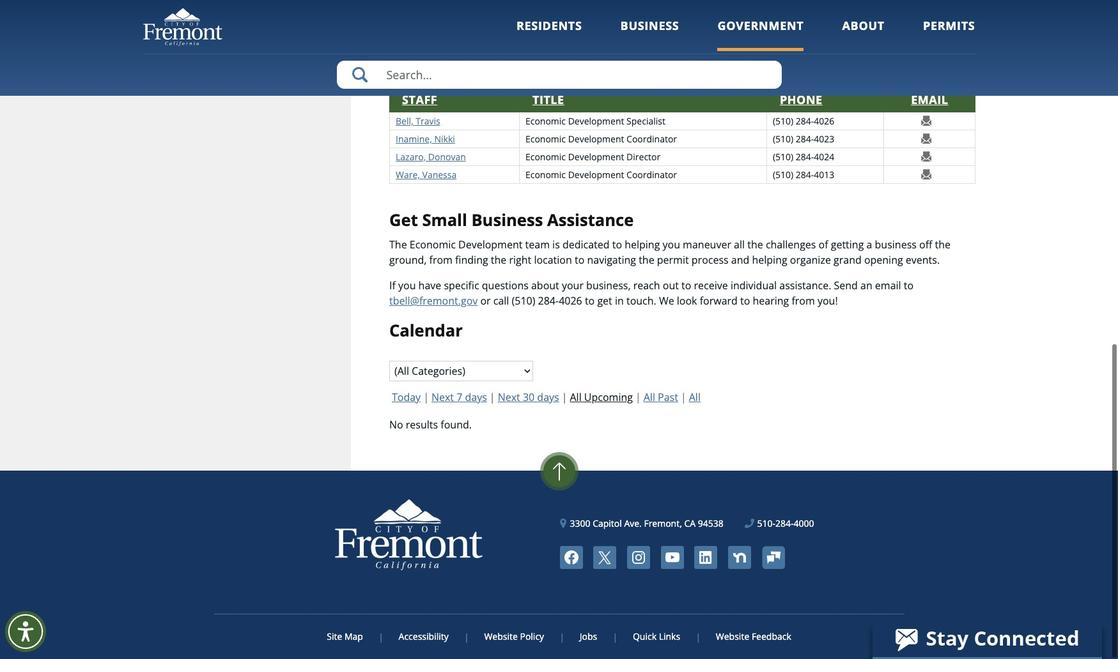 Task type: locate. For each thing, give the bounding box(es) containing it.
x
[[828, 33, 834, 47]]

site map link
[[327, 631, 380, 643]]

ave.
[[624, 518, 642, 530]]

(510) for (510) 284-4023
[[773, 133, 794, 145]]

next 7 days
[[432, 391, 487, 405]]

(510) up the (510) 284-4023
[[773, 115, 794, 127]]

from
[[429, 253, 453, 267], [792, 294, 815, 308]]

(510) 284-4013 link
[[773, 169, 835, 181]]

1 horizontal spatial helping
[[752, 253, 787, 267]]

development for inamine, nikki
[[568, 133, 624, 145]]

j link
[[582, 31, 589, 48]]

to down dedicated
[[575, 253, 585, 267]]

coordinator down director
[[627, 169, 677, 181]]

1 horizontal spatial next
[[498, 391, 520, 405]]

challenges
[[766, 238, 816, 252]]

(510) right call
[[512, 294, 535, 308]]

the left right on the top of the page
[[491, 253, 507, 267]]

questions
[[482, 279, 529, 293]]

all right "past"
[[689, 391, 701, 405]]

title
[[533, 92, 564, 107]]

all left #
[[392, 33, 404, 47]]

30
[[523, 391, 535, 405]]

from inside if you have specific questions about your business, reach out to  receive individual assistance. send an email to tbell@fremont.gov or call (510) 284-4026 to get in touch. we look forward to hearing from you!
[[792, 294, 815, 308]]

(510) 284-4013
[[773, 169, 835, 181]]

t link
[[754, 31, 765, 48]]

4026 down your
[[559, 294, 582, 308]]

helping down the challenges
[[752, 253, 787, 267]]

all link left #
[[389, 31, 406, 48]]

the right all on the right of page
[[748, 238, 763, 252]]

website for website policy
[[484, 631, 518, 643]]

d link
[[481, 31, 493, 48]]

284- for (510) 284-4023
[[796, 133, 814, 145]]

site
[[327, 631, 342, 643]]

q
[[705, 33, 713, 47]]

c
[[466, 33, 473, 47]]

0 horizontal spatial days
[[465, 391, 487, 405]]

0 horizontal spatial all link
[[389, 31, 406, 48]]

(510)
[[773, 115, 794, 127], [773, 133, 794, 145], [773, 151, 794, 163], [773, 169, 794, 181], [512, 294, 535, 308]]

all link
[[389, 31, 406, 48], [686, 389, 703, 406]]

footer ig icon image
[[627, 547, 650, 570]]

1 vertical spatial coordinator
[[627, 169, 677, 181]]

all left "past"
[[644, 391, 655, 405]]

off
[[919, 238, 932, 252]]

small
[[422, 209, 467, 231]]

you right if
[[398, 279, 416, 293]]

s link
[[738, 31, 749, 48]]

the up reach
[[639, 253, 654, 267]]

x link
[[826, 31, 837, 48]]

past
[[658, 391, 678, 405]]

1 days from the left
[[465, 391, 487, 405]]

next left 30
[[498, 391, 520, 405]]

footer tw icon image
[[593, 547, 617, 570]]

stay connected image
[[873, 622, 1101, 658]]

1 horizontal spatial you
[[663, 238, 680, 252]]

from down "assistance."
[[792, 294, 815, 308]]

(510) down the (510) 284-4023
[[773, 151, 794, 163]]

4026 inside if you have specific questions about your business, reach out to  receive individual assistance. send an email to tbell@fremont.gov or call (510) 284-4026 to get in touch. we look forward to hearing from you!
[[559, 294, 582, 308]]

get
[[597, 294, 612, 308]]

footer yt icon image
[[661, 547, 684, 570]]

j
[[584, 33, 587, 47]]

0 horizontal spatial from
[[429, 253, 453, 267]]

0 horizontal spatial business
[[471, 209, 543, 231]]

economic for inamine, nikki
[[525, 133, 566, 145]]

you
[[663, 238, 680, 252], [398, 279, 416, 293]]

helping
[[625, 238, 660, 252], [752, 253, 787, 267]]

2 website from the left
[[716, 631, 749, 643]]

links
[[659, 631, 680, 643]]

1 horizontal spatial website
[[716, 631, 749, 643]]

ware, vanessa link
[[396, 169, 457, 181]]

1 coordinator from the top
[[627, 133, 677, 145]]

0 horizontal spatial helping
[[625, 238, 660, 252]]

284- down (510) 284-4026
[[796, 133, 814, 145]]

284- up the (510) 284-4023
[[796, 115, 814, 127]]

h
[[552, 33, 560, 47]]

economic development coordinator down economic development specialist
[[525, 133, 677, 145]]

all inside "link"
[[570, 391, 582, 405]]

you inside get small business assistance the economic development team is dedicated to helping you maneuver all the challenges of getting a business off the ground, from finding the right location to navigating the permit process and helping organize grand opening events.
[[663, 238, 680, 252]]

(510) inside if you have specific questions about your business, reach out to  receive individual assistance. send an email to tbell@fremont.gov or call (510) 284-4026 to get in touch. we look forward to hearing from you!
[[512, 294, 535, 308]]

1 next from the left
[[432, 391, 454, 405]]

r link
[[721, 31, 732, 48]]

ware, vanessa
[[396, 169, 457, 181]]

0 vertical spatial you
[[663, 238, 680, 252]]

0 vertical spatial helping
[[625, 238, 660, 252]]

all inside all past link
[[644, 391, 655, 405]]

1 vertical spatial business
[[471, 209, 543, 231]]

phone
[[780, 92, 823, 107]]

w
[[808, 33, 818, 47]]

1 vertical spatial you
[[398, 279, 416, 293]]

helping up permit
[[625, 238, 660, 252]]

2 economic development coordinator from the top
[[525, 169, 677, 181]]

284- for (510) 284-4026
[[796, 115, 814, 127]]

assistance.
[[780, 279, 831, 293]]

y link
[[842, 31, 853, 48]]

1 vertical spatial from
[[792, 294, 815, 308]]

all link right "past"
[[686, 389, 703, 406]]

4023
[[814, 133, 835, 145]]

events.
[[906, 253, 940, 267]]

n link
[[648, 31, 661, 48]]

0 horizontal spatial next
[[432, 391, 454, 405]]

economic for bell, travis
[[525, 115, 566, 127]]

1 horizontal spatial days
[[537, 391, 559, 405]]

days for next 7 days
[[465, 391, 487, 405]]

get
[[389, 209, 418, 231]]

1 vertical spatial economic development coordinator
[[525, 169, 677, 181]]

columnusercontrol3 main content
[[351, 0, 975, 471]]

i
[[570, 33, 573, 47]]

business
[[621, 18, 679, 33], [471, 209, 543, 231]]

284- down (510) 284-4024 link
[[796, 169, 814, 181]]

residents
[[517, 18, 582, 33]]

0 vertical spatial from
[[429, 253, 453, 267]]

economic for lazaro, donovan
[[525, 151, 566, 163]]

to down individual
[[740, 294, 750, 308]]

you up permit
[[663, 238, 680, 252]]

0 vertical spatial economic development coordinator
[[525, 133, 677, 145]]

maneuver
[[683, 238, 731, 252]]

in
[[615, 294, 624, 308]]

(510) down (510) 284-4024
[[773, 169, 794, 181]]

0 horizontal spatial 4026
[[559, 294, 582, 308]]

next left the 7 at the bottom left of page
[[432, 391, 454, 405]]

all left upcoming
[[570, 391, 582, 405]]

u
[[773, 33, 781, 47]]

1 vertical spatial 4026
[[559, 294, 582, 308]]

all for topmost all link
[[392, 33, 404, 47]]

(510) 284-4026
[[773, 115, 835, 127]]

if
[[389, 279, 396, 293]]

website left policy
[[484, 631, 518, 643]]

you inside if you have specific questions about your business, reach out to  receive individual assistance. send an email to tbell@fremont.gov or call (510) 284-4026 to get in touch. we look forward to hearing from you!
[[398, 279, 416, 293]]

days right the 7 at the bottom left of page
[[465, 391, 487, 405]]

quick links
[[633, 631, 680, 643]]

website policy link
[[468, 631, 561, 643]]

t
[[757, 33, 762, 47]]

284- up footer my icon at the bottom of page
[[775, 518, 794, 530]]

1 horizontal spatial all link
[[686, 389, 703, 406]]

# link
[[412, 31, 423, 48]]

0 vertical spatial business
[[621, 18, 679, 33]]

a link
[[429, 31, 441, 48]]

of
[[819, 238, 828, 252]]

o link
[[666, 31, 680, 48]]

0 vertical spatial all link
[[389, 31, 406, 48]]

team
[[525, 238, 550, 252]]

coordinator for (510) 284-4013
[[627, 169, 677, 181]]

days right 30
[[537, 391, 559, 405]]

0 vertical spatial 4026
[[814, 115, 835, 127]]

l
[[615, 33, 620, 47]]

3300 capitol ave. fremont, ca 94538 link
[[560, 517, 724, 531]]

the right off
[[935, 238, 951, 252]]

email link
[[911, 92, 948, 107]]

1 horizontal spatial 4026
[[814, 115, 835, 127]]

0 horizontal spatial you
[[398, 279, 416, 293]]

government link
[[718, 18, 804, 51]]

results
[[406, 418, 438, 432]]

from up have
[[429, 253, 453, 267]]

email
[[875, 279, 901, 293]]

footer li icon image
[[694, 547, 717, 570]]

284- down about
[[538, 294, 559, 308]]

0 vertical spatial coordinator
[[627, 133, 677, 145]]

2 next from the left
[[498, 391, 520, 405]]

f link
[[515, 31, 526, 48]]

all past link
[[641, 389, 681, 406]]

process
[[692, 253, 729, 267]]

website feedback link
[[699, 631, 791, 643]]

1 horizontal spatial from
[[792, 294, 815, 308]]

m
[[631, 33, 640, 47]]

1 economic development coordinator from the top
[[525, 133, 677, 145]]

2 days from the left
[[537, 391, 559, 405]]

1 horizontal spatial business
[[621, 18, 679, 33]]

4026 up 4023
[[814, 115, 835, 127]]

coordinator down specialist
[[627, 133, 677, 145]]

next 30 days link
[[495, 389, 562, 406]]

284- down the (510) 284-4023
[[796, 151, 814, 163]]

footer nd icon image
[[728, 547, 751, 570]]

website for website feedback
[[716, 631, 749, 643]]

Search text field
[[337, 61, 782, 89]]

economic development coordinator down economic development director
[[525, 169, 677, 181]]

coordinator
[[627, 133, 677, 145], [627, 169, 677, 181]]

0 horizontal spatial website
[[484, 631, 518, 643]]

1 website from the left
[[484, 631, 518, 643]]

v link
[[789, 31, 800, 48]]

or
[[480, 294, 491, 308]]

(510) down (510) 284-4026
[[773, 133, 794, 145]]

receive
[[694, 279, 728, 293]]

2 coordinator from the top
[[627, 169, 677, 181]]

d
[[483, 33, 491, 47]]

website left feedback
[[716, 631, 749, 643]]



Task type: describe. For each thing, give the bounding box(es) containing it.
getting
[[831, 238, 864, 252]]

94538
[[698, 518, 724, 530]]

(510) 284-4024
[[773, 151, 835, 163]]

284- for 510-284-4000
[[775, 518, 794, 530]]

(510) 284-4023
[[773, 133, 835, 145]]

(510) for (510) 284-4013
[[773, 169, 794, 181]]

all upcoming
[[570, 391, 633, 405]]

dedicated
[[563, 238, 610, 252]]

donovan
[[428, 151, 466, 163]]

quick
[[633, 631, 657, 643]]

footer fb icon image
[[560, 547, 583, 570]]

a
[[432, 33, 438, 47]]

economic development director
[[525, 151, 661, 163]]

out
[[663, 279, 679, 293]]

next for next 7 days
[[432, 391, 454, 405]]

nikki
[[434, 133, 455, 145]]

about
[[842, 18, 885, 33]]

permits
[[923, 18, 975, 33]]

business inside get small business assistance the economic development team is dedicated to helping you maneuver all the challenges of getting a business off the ground, from finding the right location to navigating the permit process and helping organize grand opening events.
[[471, 209, 543, 231]]

right
[[509, 253, 531, 267]]

all
[[734, 238, 745, 252]]

specialist
[[627, 115, 666, 127]]

ca
[[684, 518, 696, 530]]

look
[[677, 294, 697, 308]]

business,
[[586, 279, 631, 293]]

economic development coordinator for inamine, nikki
[[525, 133, 677, 145]]

f
[[518, 33, 523, 47]]

phone link
[[780, 92, 823, 107]]

inamine, nikki
[[396, 133, 455, 145]]

n
[[651, 33, 658, 47]]

k
[[598, 33, 604, 47]]

about
[[531, 279, 559, 293]]

map
[[345, 631, 363, 643]]

permit
[[657, 253, 689, 267]]

(510) 284-4026 link
[[773, 115, 835, 127]]

site map
[[327, 631, 363, 643]]

all for all past
[[644, 391, 655, 405]]

development inside get small business assistance the economic development team is dedicated to helping you maneuver all the challenges of getting a business off the ground, from finding the right location to navigating the permit process and helping organize grand opening events.
[[458, 238, 523, 252]]

r
[[723, 33, 730, 47]]

to up navigating
[[612, 238, 622, 252]]

title link
[[533, 92, 564, 107]]

all past
[[644, 391, 678, 405]]

email
[[911, 92, 948, 107]]

accessibility
[[399, 631, 449, 643]]

bell, travis
[[396, 115, 440, 127]]

an
[[861, 279, 873, 293]]

7
[[457, 391, 462, 405]]

w link
[[806, 31, 820, 48]]

opening
[[864, 253, 903, 267]]

all for all upcoming
[[570, 391, 582, 405]]

residents link
[[517, 18, 582, 51]]

lazaro, donovan link
[[396, 151, 466, 163]]

tbell@fremont.gov
[[389, 294, 478, 308]]

days for next 30 days
[[537, 391, 559, 405]]

coordinator for (510) 284-4023
[[627, 133, 677, 145]]

jobs link
[[563, 631, 614, 643]]

#
[[414, 33, 421, 47]]

all for bottommost all link
[[689, 391, 701, 405]]

accessibility link
[[382, 631, 465, 643]]

director
[[627, 151, 661, 163]]

the
[[389, 238, 407, 252]]

1 vertical spatial all link
[[686, 389, 703, 406]]

specific
[[444, 279, 479, 293]]

o
[[669, 33, 677, 47]]

to left get at the right of the page
[[585, 294, 595, 308]]

today link
[[389, 389, 423, 406]]

g
[[534, 33, 541, 47]]

economic development specialist
[[525, 115, 666, 127]]

reach
[[633, 279, 660, 293]]

next for next 30 days
[[498, 391, 520, 405]]

development for lazaro, donovan
[[568, 151, 624, 163]]

ware,
[[396, 169, 420, 181]]

have
[[419, 279, 441, 293]]

s
[[740, 33, 746, 47]]

economic development coordinator for ware, vanessa
[[525, 169, 677, 181]]

i link
[[568, 31, 576, 48]]

next 30 days
[[498, 391, 559, 405]]

3300 capitol ave. fremont, ca 94538
[[570, 518, 724, 530]]

economic inside get small business assistance the economic development team is dedicated to helping you maneuver all the challenges of getting a business off the ground, from finding the right location to navigating the permit process and helping organize grand opening events.
[[410, 238, 456, 252]]

284- for (510) 284-4024
[[796, 151, 814, 163]]

is
[[552, 238, 560, 252]]

to up look
[[682, 279, 691, 293]]

staff
[[402, 92, 437, 107]]

to right email
[[904, 279, 914, 293]]

capitol
[[593, 518, 622, 530]]

(510) for (510) 284-4026
[[773, 115, 794, 127]]

284- for (510) 284-4013
[[796, 169, 814, 181]]

business link
[[621, 18, 679, 51]]

next 7 days link
[[429, 389, 490, 406]]

z
[[861, 33, 867, 47]]

send
[[834, 279, 858, 293]]

g link
[[531, 31, 544, 48]]

fremont,
[[644, 518, 682, 530]]

a
[[867, 238, 872, 252]]

z link
[[859, 31, 870, 48]]

from inside get small business assistance the economic development team is dedicated to helping you maneuver all the challenges of getting a business off the ground, from finding the right location to navigating the permit process and helping organize grand opening events.
[[429, 253, 453, 267]]

permits link
[[923, 18, 975, 51]]

get small business assistance the economic development team is dedicated to helping you maneuver all the challenges of getting a business off the ground, from finding the right location to navigating the permit process and helping organize grand opening events.
[[389, 209, 951, 267]]

your
[[562, 279, 584, 293]]

284- inside if you have specific questions about your business, reach out to  receive individual assistance. send an email to tbell@fremont.gov or call (510) 284-4026 to get in touch. we look forward to hearing from you!
[[538, 294, 559, 308]]

e link
[[499, 31, 510, 48]]

policy
[[520, 631, 544, 643]]

economic for ware, vanessa
[[525, 169, 566, 181]]

m link
[[628, 31, 642, 48]]

lazaro,
[[396, 151, 426, 163]]

development for bell, travis
[[568, 115, 624, 127]]

(510) for (510) 284-4024
[[773, 151, 794, 163]]

510-284-4000 link
[[745, 517, 814, 531]]

1 vertical spatial helping
[[752, 253, 787, 267]]

development for ware, vanessa
[[568, 169, 624, 181]]

footer my icon image
[[762, 547, 785, 570]]

about link
[[842, 18, 885, 51]]



Task type: vqa. For each thing, say whether or not it's contained in the screenshot.
Police Department
no



